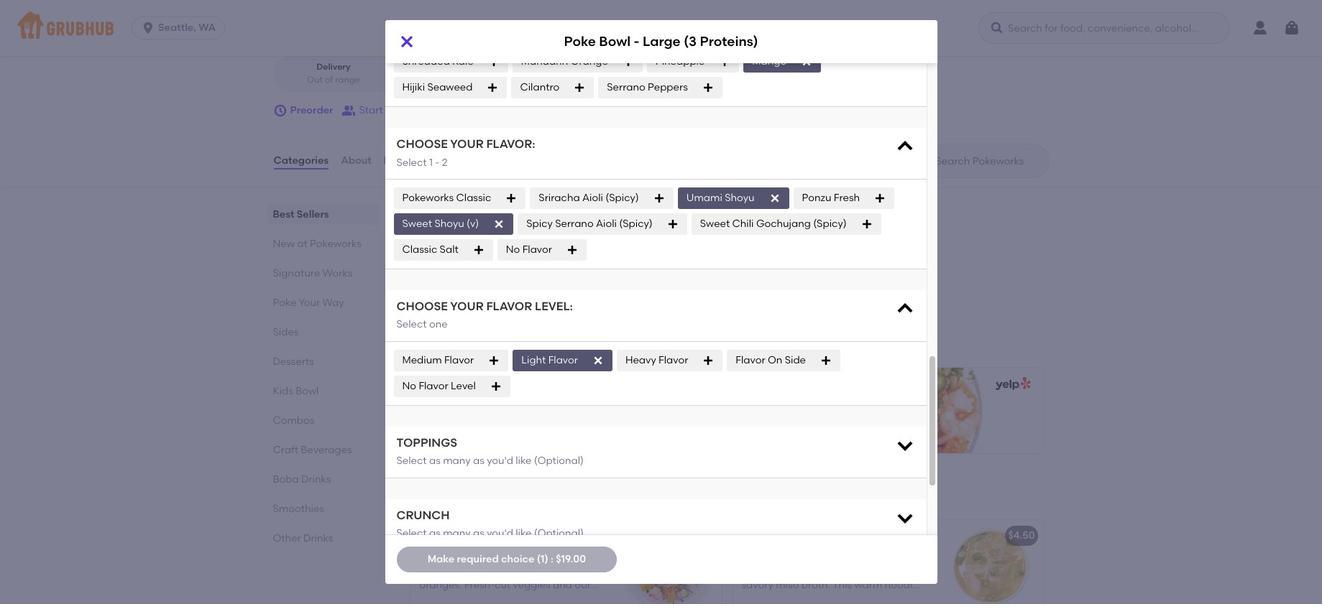 Task type: vqa. For each thing, say whether or not it's contained in the screenshot.
On
yes



Task type: describe. For each thing, give the bounding box(es) containing it.
proteins) for poke bowl - large (3 proteins) $19.00
[[847, 407, 891, 419]]

categories button
[[273, 135, 329, 187]]

shredded kale
[[402, 55, 474, 68]]

like for toppings
[[516, 455, 532, 468]]

(425) 214-1182 button
[[402, 3, 466, 17]]

1 horizontal spatial serrano
[[607, 81, 645, 93]]

best sellers
[[273, 209, 329, 221]]

range
[[335, 75, 360, 85]]

sellers for best sellers
[[297, 209, 329, 221]]

0 horizontal spatial serrano
[[555, 218, 594, 230]]

orange
[[571, 55, 608, 68]]

1 vertical spatial pokeworks
[[310, 238, 362, 250]]

svg image for shredded kale
[[488, 56, 500, 68]]

mandarin
[[521, 55, 568, 68]]

other drinks
[[273, 533, 333, 545]]

bellevue
[[310, 3, 351, 16]]

toppings select as many as you'd like (optional)
[[397, 436, 584, 468]]

ponzu fresh
[[802, 192, 860, 204]]

flavor left on at the right of the page
[[736, 354, 765, 366]]

savory chicken breast combined with delicate ramen noodles and our savory miso broth. this warm noodle soup is garnished with green onions.
[[742, 550, 920, 605]]

svg image for pokeworks classic
[[506, 193, 517, 204]]

choose for choose your flavor:
[[397, 137, 448, 151]]

ponzu
[[802, 192, 831, 204]]

details
[[443, 286, 477, 298]]

1 vertical spatial new
[[408, 487, 442, 505]]

kale
[[452, 55, 474, 68]]

green
[[852, 594, 880, 605]]

like for crunch
[[516, 528, 532, 540]]

select inside toppings select as many as you'd like (optional)
[[397, 455, 427, 468]]

see details
[[422, 286, 477, 298]]

(425)
[[402, 3, 426, 16]]

choose your flavor level: select one
[[397, 300, 573, 331]]

svg image for serrano peppers
[[702, 82, 714, 94]]

start
[[359, 104, 383, 116]]

$19.00 inside poke bowl - large (3 proteins) $19.00
[[744, 424, 774, 436]]

good food
[[359, 26, 404, 36]]

more.
[[435, 257, 463, 270]]

off
[[436, 226, 450, 238]]

- inside choose your flavor: select 1 - 2
[[435, 156, 440, 169]]

choose for choose your flavor level:
[[397, 300, 448, 313]]

1 horizontal spatial $15.65
[[679, 530, 709, 542]]

hijiki seaweed
[[402, 81, 473, 93]]

see
[[422, 286, 441, 298]]

no flavor level
[[402, 380, 476, 392]]

peppers
[[648, 81, 688, 93]]

sweet chili gochujang (spicy)
[[700, 218, 847, 230]]

required
[[457, 553, 499, 566]]

way for bellevue
[[353, 3, 375, 16]]

1 horizontal spatial at
[[446, 487, 462, 505]]

- for poke bowl - large (3 proteins)
[[634, 33, 639, 50]]

sweet for sweet shoyu (v)
[[402, 218, 432, 230]]

flavor for medium flavor
[[444, 354, 474, 366]]

1 vertical spatial aioli
[[596, 218, 617, 230]]

seattle, wa button
[[132, 17, 231, 40]]

many for crunch
[[443, 528, 471, 540]]

heavy flavor
[[625, 354, 688, 366]]

flavor for no flavor
[[522, 244, 552, 256]]

pickup 6.0 mi • 10–20 min
[[421, 62, 497, 85]]

beverages
[[301, 444, 352, 457]]

yelp image
[[993, 378, 1031, 391]]

level:
[[535, 300, 573, 313]]

sweet for sweet chili gochujang (spicy)
[[700, 218, 730, 230]]

(1)
[[537, 553, 548, 566]]

shoyu for umami
[[725, 192, 755, 204]]

about
[[341, 155, 371, 167]]

6.0
[[421, 75, 433, 85]]

svg image for flavor on side
[[820, 355, 832, 366]]

many for toppings
[[443, 455, 471, 468]]

breast
[[817, 550, 849, 563]]

svg image for classic salt
[[473, 244, 484, 256]]

$15
[[556, 243, 571, 255]]

$3
[[422, 226, 434, 238]]

• inside pickup 6.0 mi • 10–20 min
[[449, 75, 453, 85]]

boba drinks
[[273, 474, 331, 486]]

Search Pokeworks search field
[[934, 155, 1044, 168]]

$15.65 +
[[679, 530, 715, 542]]

promo image
[[595, 237, 648, 289]]

correct
[[543, 26, 576, 36]]

sweet corn
[[706, 29, 762, 42]]

(spicy) up spicy serrano aioli (spicy)
[[606, 192, 639, 204]]

sellers for best sellers most ordered on grubhub
[[445, 323, 495, 341]]

1
[[429, 156, 433, 169]]

your
[[299, 297, 320, 309]]

serrano peppers
[[607, 81, 688, 93]]

flavor:
[[486, 137, 535, 151]]

sweet for sweet corn
[[706, 29, 736, 42]]

on
[[768, 354, 782, 366]]

large for poke bowl - large (3 proteins) $19.00
[[803, 407, 832, 419]]

mandarin orange
[[521, 55, 608, 68]]

crunch
[[397, 509, 450, 522]]

pickup
[[444, 62, 473, 72]]

svg image inside preorder button
[[273, 104, 287, 118]]

$15.65 inside poke bowl - regular (2 proteins) $15.65
[[422, 424, 452, 436]]

of inside delivery out of range
[[325, 75, 333, 85]]

people icon image
[[342, 104, 356, 118]]

0 horizontal spatial new
[[273, 238, 295, 250]]

option group containing delivery out of range
[[273, 56, 519, 92]]

you'd for crunch
[[487, 528, 513, 540]]

pineapple
[[656, 55, 705, 68]]

sweet for sweet onion
[[502, 29, 532, 42]]

poke your way
[[273, 297, 344, 309]]

poke for poke bowl - large (3 proteins) $19.00
[[744, 407, 768, 419]]

svg image for cabbage
[[673, 30, 684, 42]]

0 vertical spatial at
[[297, 238, 308, 250]]

shoyu for sweet
[[435, 218, 464, 230]]

sides
[[273, 326, 299, 339]]

10–20
[[456, 75, 479, 85]]

signature
[[273, 268, 320, 280]]

1 vertical spatial new at pokeworks
[[408, 487, 548, 505]]

no flavor
[[506, 244, 552, 256]]

no for no flavor level
[[402, 380, 416, 392]]

bowl for poke bowl - large (3 proteins) $19.00
[[770, 407, 794, 419]]

svg image for medium flavor
[[488, 355, 500, 366]]

boba
[[273, 474, 299, 486]]

svg image for cilantro
[[574, 82, 585, 94]]

choose your flavor: select 1 - 2
[[397, 137, 535, 169]]

1 horizontal spatial with
[[829, 594, 849, 605]]

0 vertical spatial •
[[395, 3, 399, 16]]

poke bowl - large (3 proteins)
[[564, 33, 758, 50]]

make
[[428, 553, 455, 566]]

spicy serrano aioli (spicy)
[[526, 218, 653, 230]]

or
[[422, 257, 432, 270]]

bowl for poke bowl - regular (2 proteins) $15.65
[[448, 407, 472, 419]]

flavor for heavy flavor
[[659, 354, 688, 366]]

onions.
[[883, 594, 917, 605]]

umami
[[686, 192, 722, 204]]

bowl for poke bowl - large (3 proteins)
[[599, 33, 631, 50]]

on for sellers
[[475, 343, 488, 355]]

chicken noodle soup
[[742, 530, 848, 542]]

soup
[[823, 530, 848, 542]]

svg image for pineapple
[[719, 56, 731, 68]]

see details button
[[422, 279, 477, 305]]

luxe lobster bowl image
[[614, 521, 721, 605]]

flavor for light flavor
[[548, 354, 578, 366]]

kids
[[273, 385, 293, 398]]

:
[[551, 553, 553, 566]]

chili
[[732, 218, 754, 230]]



Task type: locate. For each thing, give the bounding box(es) containing it.
medium flavor
[[402, 354, 474, 366]]

1 vertical spatial order
[[417, 104, 443, 116]]

poke inside poke bowl - regular (2 proteins) $15.65
[[422, 407, 446, 419]]

your for flavor:
[[450, 137, 484, 151]]

svg image for heavy flavor
[[703, 355, 714, 366]]

proteins) inside poke bowl - regular (2 proteins) $15.65
[[534, 407, 578, 419]]

0 vertical spatial shoyu
[[725, 192, 755, 204]]

desserts
[[273, 356, 314, 368]]

0 vertical spatial you'd
[[487, 455, 513, 468]]

0 vertical spatial on
[[475, 243, 488, 255]]

svg image inside seattle, wa button
[[141, 21, 155, 35]]

select left the 1
[[397, 156, 427, 169]]

pokeworks up sweet shoyu (v)
[[402, 192, 454, 204]]

bowl
[[599, 33, 631, 50], [296, 385, 319, 398], [448, 407, 472, 419], [770, 407, 794, 419], [485, 530, 508, 542]]

1 vertical spatial $15.65
[[679, 530, 709, 542]]

best sellers most ordered on grubhub
[[408, 323, 534, 355]]

select down crunch
[[397, 528, 427, 540]]

0 vertical spatial classic
[[456, 192, 491, 204]]

way left ne on the top left
[[353, 3, 375, 16]]

0 vertical spatial (optional)
[[534, 455, 584, 468]]

0 horizontal spatial $15.65
[[422, 424, 452, 436]]

- inside poke bowl - large (3 proteins) $19.00
[[797, 407, 801, 419]]

1 (optional) from the top
[[534, 455, 584, 468]]

1 horizontal spatial proteins)
[[700, 33, 758, 50]]

0 vertical spatial order
[[578, 26, 600, 36]]

0 horizontal spatial no
[[402, 380, 416, 392]]

flavor down spicy
[[522, 244, 552, 256]]

like inside crunch select as many as you'd like (optional)
[[516, 528, 532, 540]]

1182
[[447, 3, 466, 16]]

1 vertical spatial large
[[803, 407, 832, 419]]

you'd for toppings
[[487, 455, 513, 468]]

new at pokeworks up crunch select as many as you'd like (optional)
[[408, 487, 548, 505]]

flavor for no flavor level
[[419, 380, 448, 392]]

1 horizontal spatial of
[[544, 243, 554, 255]]

many right the luxe
[[443, 528, 471, 540]]

best down categories button
[[273, 209, 294, 221]]

pokeworks
[[402, 192, 454, 204], [310, 238, 362, 250], [466, 487, 548, 505]]

0 vertical spatial $15.65
[[422, 424, 452, 436]]

garnished
[[777, 594, 826, 605]]

1 vertical spatial best
[[408, 323, 441, 341]]

on left first
[[475, 243, 488, 255]]

sriracha aioli (spicy)
[[539, 192, 639, 204]]

(spicy) for spicy serrano aioli (spicy)
[[619, 218, 653, 230]]

like inside toppings select as many as you'd like (optional)
[[516, 455, 532, 468]]

2 horizontal spatial pokeworks
[[466, 487, 548, 505]]

1 vertical spatial no
[[402, 380, 416, 392]]

1 you'd from the top
[[487, 455, 513, 468]]

way for your
[[322, 297, 344, 309]]

corn
[[738, 29, 762, 42]]

onion
[[534, 29, 564, 42]]

(optional) for toppings
[[534, 455, 584, 468]]

with down the this
[[829, 594, 849, 605]]

0 vertical spatial many
[[443, 455, 471, 468]]

(spicy) down ponzu fresh
[[813, 218, 847, 230]]

pokeworks up works
[[310, 238, 362, 250]]

(3 for poke bowl - large (3 proteins) $19.00
[[834, 407, 844, 419]]

select up most
[[397, 319, 427, 331]]

1 vertical spatial on
[[475, 343, 488, 355]]

sellers up ordered
[[445, 323, 495, 341]]

search icon image
[[913, 152, 930, 170]]

option group
[[273, 56, 519, 92]]

0 vertical spatial no
[[506, 244, 520, 256]]

poke up orange
[[564, 33, 596, 50]]

0 vertical spatial (3
[[684, 33, 697, 50]]

sweet left off
[[402, 218, 432, 230]]

good
[[359, 26, 382, 36]]

noodle
[[785, 530, 820, 542]]

seaweed
[[427, 81, 473, 93]]

$19.00 right :
[[556, 553, 586, 566]]

0 horizontal spatial $19.00
[[556, 553, 586, 566]]

bowl right kids
[[296, 385, 319, 398]]

poke left your
[[273, 297, 296, 309]]

0 horizontal spatial pokeworks
[[310, 238, 362, 250]]

best for best sellers most ordered on grubhub
[[408, 323, 441, 341]]

1 horizontal spatial •
[[449, 75, 453, 85]]

on inside best sellers most ordered on grubhub
[[475, 343, 488, 355]]

0 horizontal spatial at
[[297, 238, 308, 250]]

(optional) inside toppings select as many as you'd like (optional)
[[534, 455, 584, 468]]

0 horizontal spatial way
[[322, 297, 344, 309]]

delivery
[[316, 62, 351, 72]]

as down poke bowl - regular (2 proteins) $15.65
[[473, 455, 484, 468]]

2 choose from the top
[[397, 300, 448, 313]]

sellers down categories button
[[297, 209, 329, 221]]

best up most
[[408, 323, 441, 341]]

- down side
[[797, 407, 801, 419]]

1 vertical spatial serrano
[[555, 218, 594, 230]]

1 select from the top
[[397, 156, 427, 169]]

0 vertical spatial like
[[516, 455, 532, 468]]

1 vertical spatial $19.00
[[556, 553, 586, 566]]

mango
[[752, 55, 787, 68]]

wa
[[199, 22, 216, 34]]

0 horizontal spatial best
[[273, 209, 294, 221]]

(optional) down poke bowl - regular (2 proteins) $15.65
[[534, 455, 584, 468]]

poke down the "flavor on side"
[[744, 407, 768, 419]]

sellers inside best sellers most ordered on grubhub
[[445, 323, 495, 341]]

most
[[408, 343, 432, 355]]

0 vertical spatial your
[[450, 137, 484, 151]]

make required choice (1) : $19.00
[[428, 553, 586, 566]]

bowl up make required choice (1) : $19.00
[[485, 530, 508, 542]]

smoothies
[[273, 503, 324, 516]]

select down toppings at the left of the page
[[397, 455, 427, 468]]

1 horizontal spatial $19.00
[[744, 424, 774, 436]]

shoyu right $3
[[435, 218, 464, 230]]

on for off
[[475, 243, 488, 255]]

broth.
[[801, 580, 830, 592]]

flavor right heavy
[[659, 354, 688, 366]]

hijiki
[[402, 81, 425, 93]]

flavor up level
[[444, 354, 474, 366]]

1 horizontal spatial new at pokeworks
[[408, 487, 548, 505]]

with up savory
[[742, 565, 762, 577]]

- for poke bowl - large (3 proteins) $19.00
[[797, 407, 801, 419]]

0 vertical spatial way
[[353, 3, 375, 16]]

chicken
[[777, 550, 815, 563]]

light
[[521, 354, 546, 366]]

0 horizontal spatial new at pokeworks
[[273, 238, 362, 250]]

bowl down level
[[448, 407, 472, 419]]

poke bowl - large (3 proteins) $19.00
[[744, 407, 891, 436]]

1 horizontal spatial way
[[353, 3, 375, 16]]

shoyu up chili
[[725, 192, 755, 204]]

reviews
[[384, 155, 424, 167]]

1 vertical spatial choose
[[397, 300, 448, 313]]

0 vertical spatial serrano
[[607, 81, 645, 93]]

1 vertical spatial with
[[829, 594, 849, 605]]

on right ordered
[[475, 343, 488, 355]]

0 vertical spatial with
[[742, 565, 762, 577]]

$15.65 up toppings at the left of the page
[[422, 424, 452, 436]]

0 horizontal spatial (3
[[684, 33, 697, 50]]

select inside crunch select as many as you'd like (optional)
[[397, 528, 427, 540]]

sellers
[[297, 209, 329, 221], [445, 323, 495, 341]]

svg image for no flavor level
[[490, 381, 502, 392]]

0 horizontal spatial of
[[325, 75, 333, 85]]

your down details
[[450, 300, 484, 313]]

delicate
[[764, 565, 804, 577]]

luxe
[[420, 530, 442, 542]]

bowl down on at the right of the page
[[770, 407, 794, 419]]

0 horizontal spatial order
[[417, 104, 443, 116]]

(3
[[684, 33, 697, 50], [834, 407, 844, 419]]

flavor down medium flavor
[[419, 380, 448, 392]]

kids bowl
[[273, 385, 319, 398]]

1 horizontal spatial order
[[578, 26, 600, 36]]

choose up the 1
[[397, 137, 448, 151]]

3 select from the top
[[397, 455, 427, 468]]

$15.65 left chicken
[[679, 530, 709, 542]]

select inside choose your flavor: select 1 - 2
[[397, 156, 427, 169]]

best for best sellers
[[273, 209, 294, 221]]

way right your
[[322, 297, 344, 309]]

proteins) inside poke bowl - large (3 proteins) $19.00
[[847, 407, 891, 419]]

1 choose from the top
[[397, 137, 448, 151]]

sweet onion
[[502, 29, 564, 42]]

min
[[481, 75, 497, 85]]

$19.00
[[744, 424, 774, 436], [556, 553, 586, 566]]

mi
[[436, 75, 447, 85]]

serrano up $15
[[555, 218, 594, 230]]

1 your from the top
[[450, 137, 484, 151]]

bowl up orange
[[599, 33, 631, 50]]

0 horizontal spatial large
[[643, 33, 681, 50]]

umami shoyu
[[686, 192, 755, 204]]

seattle, wa
[[158, 22, 216, 34]]

chicken noodle soup image
[[936, 521, 1044, 605]]

(optional) inside crunch select as many as you'd like (optional)
[[534, 528, 584, 540]]

choose inside choose your flavor level: select one
[[397, 300, 448, 313]]

new up crunch
[[408, 487, 442, 505]]

$19.00 down the "flavor on side"
[[744, 424, 774, 436]]

like up the choice
[[516, 528, 532, 540]]

choose down the 'see' at top left
[[397, 300, 448, 313]]

heavy
[[625, 354, 656, 366]]

0 horizontal spatial shoyu
[[435, 218, 464, 230]]

poke for poke bowl - regular (2 proteins) $15.65
[[422, 407, 446, 419]]

spicy
[[526, 218, 553, 230]]

correct order
[[543, 26, 600, 36]]

(spicy) up promo image on the top
[[619, 218, 653, 230]]

offer
[[422, 243, 447, 255]]

sweet down umami shoyu
[[700, 218, 730, 230]]

your for flavor
[[450, 300, 484, 313]]

•
[[395, 3, 399, 16], [449, 75, 453, 85]]

svg image inside main navigation navigation
[[990, 21, 1004, 35]]

salt
[[440, 244, 459, 256]]

poke for poke bowl - large (3 proteins)
[[564, 33, 596, 50]]

0 vertical spatial of
[[325, 75, 333, 85]]

about button
[[340, 135, 372, 187]]

fresh
[[834, 192, 860, 204]]

new up signature
[[273, 238, 295, 250]]

pokeworks up crunch select as many as you'd like (optional)
[[466, 487, 548, 505]]

(3 for poke bowl - large (3 proteins)
[[684, 33, 697, 50]]

1 vertical spatial like
[[516, 528, 532, 540]]

1 horizontal spatial shoyu
[[725, 192, 755, 204]]

1 vertical spatial (3
[[834, 407, 844, 419]]

1 horizontal spatial best
[[408, 323, 441, 341]]

order right correct
[[578, 26, 600, 36]]

0 vertical spatial new
[[273, 238, 295, 250]]

aioli down sriracha aioli (spicy)
[[596, 218, 617, 230]]

sweet left onion
[[502, 29, 532, 42]]

0 vertical spatial large
[[643, 33, 681, 50]]

of
[[325, 75, 333, 85], [544, 243, 554, 255]]

of inside $3 off offer valid on first orders of $15 or more.
[[544, 243, 554, 255]]

as down toppings at the left of the page
[[429, 455, 441, 468]]

1 horizontal spatial classic
[[456, 192, 491, 204]]

choice
[[501, 553, 534, 566]]

$3 off offer valid on first orders of $15 or more.
[[422, 226, 571, 270]]

1 vertical spatial way
[[322, 297, 344, 309]]

svg image
[[990, 21, 1004, 35], [398, 33, 415, 50], [622, 56, 634, 68], [801, 56, 813, 68], [487, 82, 499, 94], [273, 104, 287, 118], [653, 193, 665, 204], [769, 193, 780, 204], [667, 218, 679, 230], [861, 218, 873, 230], [566, 244, 578, 256], [592, 355, 604, 366], [895, 436, 915, 456], [895, 508, 915, 528]]

bowl for kids bowl
[[296, 385, 319, 398]]

classic salt
[[402, 244, 459, 256]]

bowl inside poke bowl - large (3 proteins) $19.00
[[770, 407, 794, 419]]

of left $15
[[544, 243, 554, 255]]

cabbage
[[611, 29, 658, 42]]

preorder button
[[273, 98, 333, 124]]

no for no flavor
[[506, 244, 520, 256]]

0 vertical spatial aioli
[[582, 192, 603, 204]]

on inside $3 off offer valid on first orders of $15 or more.
[[475, 243, 488, 255]]

0 vertical spatial drinks
[[301, 474, 331, 486]]

ne
[[377, 3, 391, 16]]

noodles
[[841, 565, 880, 577]]

select inside choose your flavor level: select one
[[397, 319, 427, 331]]

large for poke bowl - large (3 proteins)
[[643, 33, 681, 50]]

1 vertical spatial many
[[443, 528, 471, 540]]

1 vertical spatial shoyu
[[435, 218, 464, 230]]

new at pokeworks up signature works
[[273, 238, 362, 250]]

drinks for boba drinks
[[301, 474, 331, 486]]

like down poke bowl - regular (2 proteins) $15.65
[[516, 455, 532, 468]]

order down hijiki seaweed
[[417, 104, 443, 116]]

you'd down poke bowl - regular (2 proteins) $15.65
[[487, 455, 513, 468]]

4 select from the top
[[397, 528, 427, 540]]

1 like from the top
[[516, 455, 532, 468]]

craft beverages
[[273, 444, 352, 457]]

aioli
[[582, 192, 603, 204], [596, 218, 617, 230]]

classic up (v)
[[456, 192, 491, 204]]

poke inside poke bowl - large (3 proteins) $19.00
[[744, 407, 768, 419]]

1 horizontal spatial pokeworks
[[402, 192, 454, 204]]

best
[[273, 209, 294, 221], [408, 323, 441, 341]]

at down best sellers
[[297, 238, 308, 250]]

1 vertical spatial at
[[446, 487, 462, 505]]

svg image
[[1283, 19, 1301, 37], [141, 21, 155, 35], [578, 30, 590, 42], [673, 30, 684, 42], [488, 56, 500, 68], [719, 56, 731, 68], [574, 82, 585, 94], [702, 82, 714, 94], [895, 137, 915, 157], [506, 193, 517, 204], [874, 193, 886, 204], [493, 218, 505, 230], [473, 244, 484, 256], [895, 299, 915, 319], [488, 355, 500, 366], [703, 355, 714, 366], [820, 355, 832, 366], [490, 381, 502, 392]]

large inside poke bowl - large (3 proteins) $19.00
[[803, 407, 832, 419]]

serrano left peppers
[[607, 81, 645, 93]]

preorder
[[290, 104, 333, 116]]

2 horizontal spatial proteins)
[[847, 407, 891, 419]]

orders
[[511, 243, 542, 255]]

at up crunch
[[446, 487, 462, 505]]

main navigation navigation
[[0, 0, 1322, 56]]

- for poke bowl - regular (2 proteins) $15.65
[[475, 407, 479, 419]]

level
[[451, 380, 476, 392]]

aioli up spicy serrano aioli (spicy)
[[582, 192, 603, 204]]

of down the delivery
[[325, 75, 333, 85]]

2 like from the top
[[516, 528, 532, 540]]

2 (optional) from the top
[[534, 528, 584, 540]]

side
[[785, 354, 806, 366]]

(optional) for crunch
[[534, 528, 584, 540]]

• right ne on the top left
[[395, 3, 399, 16]]

choose inside choose your flavor: select 1 - 2
[[397, 137, 448, 151]]

- inside poke bowl - regular (2 proteins) $15.65
[[475, 407, 479, 419]]

1 vertical spatial (optional)
[[534, 528, 584, 540]]

light flavor
[[521, 354, 578, 366]]

$15.65
[[422, 424, 452, 436], [679, 530, 709, 542]]

best inside best sellers most ordered on grubhub
[[408, 323, 441, 341]]

reviews button
[[383, 135, 424, 187]]

svg image for ponzu fresh
[[874, 193, 886, 204]]

as up the required on the left
[[473, 528, 484, 540]]

your inside choose your flavor: select 1 - 2
[[450, 137, 484, 151]]

1 vertical spatial •
[[449, 75, 453, 85]]

drinks down craft beverages at left bottom
[[301, 474, 331, 486]]

cucumber
[[402, 29, 455, 42]]

choose
[[397, 137, 448, 151], [397, 300, 448, 313]]

0 horizontal spatial sellers
[[297, 209, 329, 221]]

your inside choose your flavor level: select one
[[450, 300, 484, 313]]

proteins) for poke bowl - regular (2 proteins) $15.65
[[534, 407, 578, 419]]

222
[[291, 3, 308, 16]]

0 vertical spatial new at pokeworks
[[273, 238, 362, 250]]

(v)
[[467, 218, 479, 230]]

as down crunch
[[429, 528, 441, 540]]

2 vertical spatial pokeworks
[[466, 487, 548, 505]]

combos
[[273, 415, 314, 427]]

1 vertical spatial you'd
[[487, 528, 513, 540]]

0 vertical spatial sellers
[[297, 209, 329, 221]]

order inside button
[[417, 104, 443, 116]]

savory
[[742, 580, 773, 592]]

large up pineapple
[[643, 33, 681, 50]]

0 horizontal spatial •
[[395, 3, 399, 16]]

2 you'd from the top
[[487, 528, 513, 540]]

2 your from the top
[[450, 300, 484, 313]]

bowl inside poke bowl - regular (2 proteins) $15.65
[[448, 407, 472, 419]]

you'd inside toppings select as many as you'd like (optional)
[[487, 455, 513, 468]]

flavor right light
[[548, 354, 578, 366]]

1 vertical spatial your
[[450, 300, 484, 313]]

1 horizontal spatial large
[[803, 407, 832, 419]]

you'd up make required choice (1) : $19.00
[[487, 528, 513, 540]]

- left regular
[[475, 407, 479, 419]]

2 many from the top
[[443, 528, 471, 540]]

0 vertical spatial choose
[[397, 137, 448, 151]]

0 vertical spatial best
[[273, 209, 294, 221]]

1 horizontal spatial new
[[408, 487, 442, 505]]

many inside toppings select as many as you'd like (optional)
[[443, 455, 471, 468]]

$4.50
[[1008, 530, 1035, 542]]

0 horizontal spatial proteins)
[[534, 407, 578, 419]]

drinks right other
[[303, 533, 333, 545]]

poke down no flavor level
[[422, 407, 446, 419]]

0 horizontal spatial with
[[742, 565, 762, 577]]

- right the 1
[[435, 156, 440, 169]]

delivery out of range
[[307, 62, 360, 85]]

classic up 'or'
[[402, 244, 437, 256]]

poke for poke your way
[[273, 297, 296, 309]]

1 vertical spatial sellers
[[445, 323, 495, 341]]

1 vertical spatial classic
[[402, 244, 437, 256]]

0 horizontal spatial classic
[[402, 244, 437, 256]]

poke bowl - regular (2 proteins) $15.65
[[422, 407, 578, 436]]

1 horizontal spatial no
[[506, 244, 520, 256]]

poke
[[564, 33, 596, 50], [273, 297, 296, 309], [422, 407, 446, 419], [744, 407, 768, 419]]

sweet left corn
[[706, 29, 736, 42]]

1 vertical spatial drinks
[[303, 533, 333, 545]]

svg image for sweet shoyu (v)
[[493, 218, 505, 230]]

many
[[443, 455, 471, 468], [443, 528, 471, 540]]

2 select from the top
[[397, 319, 427, 331]]

0 vertical spatial pokeworks
[[402, 192, 454, 204]]

large down side
[[803, 407, 832, 419]]

miso
[[776, 580, 799, 592]]

222 bellevue way ne button
[[290, 2, 392, 18]]

drinks for other drinks
[[303, 533, 333, 545]]

our
[[904, 565, 920, 577]]

1 vertical spatial of
[[544, 243, 554, 255]]

1 horizontal spatial sellers
[[445, 323, 495, 341]]

you'd inside crunch select as many as you'd like (optional)
[[487, 528, 513, 540]]

(optional) up :
[[534, 528, 584, 540]]

0 vertical spatial $19.00
[[744, 424, 774, 436]]

many inside crunch select as many as you'd like (optional)
[[443, 528, 471, 540]]

1 horizontal spatial (3
[[834, 407, 844, 419]]

(spicy)
[[606, 192, 639, 204], [619, 218, 653, 230], [813, 218, 847, 230]]

medium
[[402, 354, 442, 366]]

out
[[307, 75, 323, 85]]

- up serrano peppers
[[634, 33, 639, 50]]

(spicy) for sweet chili gochujang (spicy)
[[813, 218, 847, 230]]

proteins) for poke bowl - large (3 proteins)
[[700, 33, 758, 50]]

1 many from the top
[[443, 455, 471, 468]]

start group order
[[359, 104, 443, 116]]

many down toppings at the left of the page
[[443, 455, 471, 468]]

• right mi at left
[[449, 75, 453, 85]]

your left 'flavor:' at the left of the page
[[450, 137, 484, 151]]

new
[[273, 238, 295, 250], [408, 487, 442, 505]]

(3 inside poke bowl - large (3 proteins) $19.00
[[834, 407, 844, 419]]



